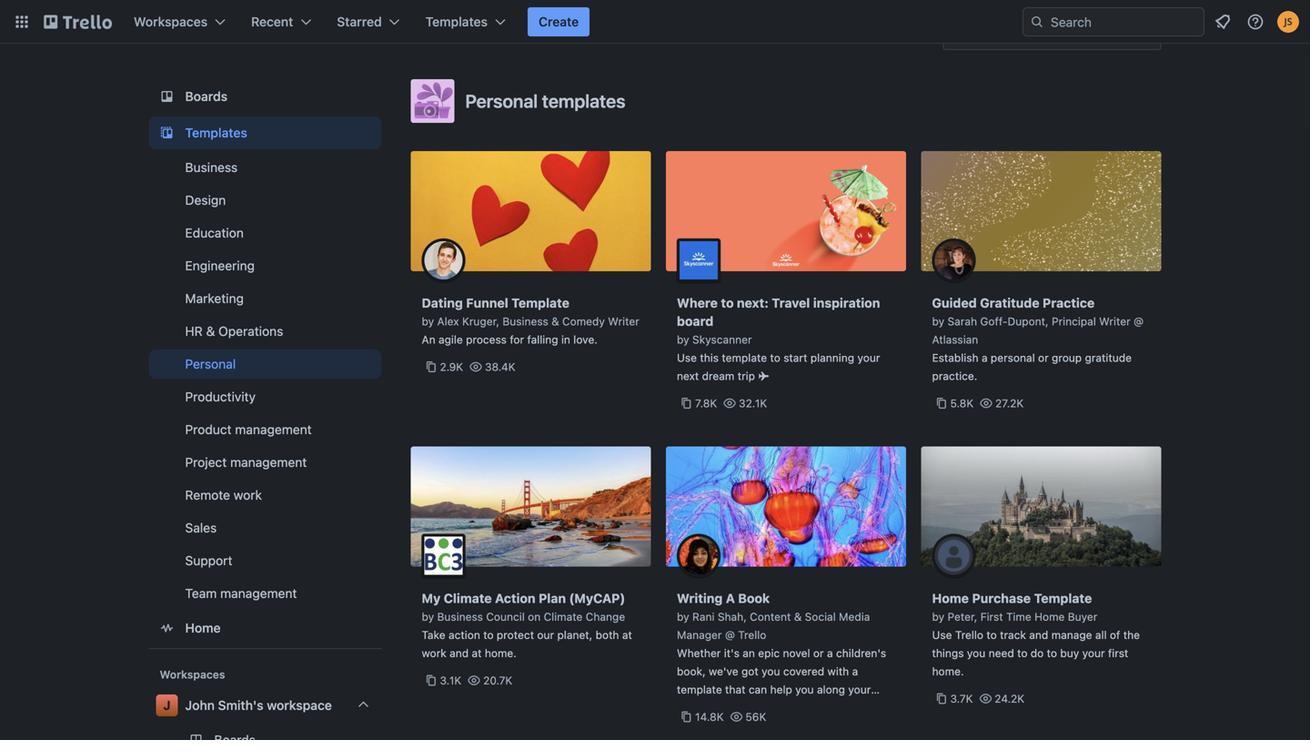 Task type: locate. For each thing, give the bounding box(es) containing it.
work down 'project management'
[[234, 487, 262, 502]]

@ up it's
[[725, 629, 735, 641]]

27.2k
[[996, 397, 1024, 410]]

your inside home purchase template by peter, first time home buyer use trello to track and manage all of the things you need to do  to buy your first home.
[[1083, 647, 1106, 659]]

&
[[552, 315, 560, 328], [206, 324, 215, 339], [794, 610, 802, 623]]

management down the 'product management' 'link'
[[230, 455, 307, 470]]

business up design
[[185, 160, 238, 175]]

by for dating
[[422, 315, 434, 328]]

0 horizontal spatial and
[[450, 647, 469, 659]]

0 horizontal spatial business
[[185, 160, 238, 175]]

templates down boards
[[185, 125, 247, 140]]

3.7k
[[951, 692, 974, 705]]

by down the board
[[677, 333, 690, 346]]

by inside dating funnel template by alex kruger, business & comedy writer an agile process for falling in love.
[[422, 315, 434, 328]]

climate right my
[[444, 591, 492, 606]]

0 vertical spatial home.
[[485, 647, 517, 659]]

team management
[[185, 586, 297, 601]]

rani shah, content & social media manager @ trello image
[[677, 534, 721, 578]]

search image
[[1030, 15, 1045, 29]]

management inside 'link'
[[235, 422, 312, 437]]

home. inside "my climate action plan (mycap) by business council on climate change take action to protect our planet, both at work and at home."
[[485, 647, 517, 659]]

home. down protect
[[485, 647, 517, 659]]

1 horizontal spatial templates
[[426, 14, 488, 29]]

you inside home purchase template by peter, first time home buyer use trello to track and manage all of the things you need to do  to buy your first home.
[[967, 647, 986, 659]]

1 horizontal spatial business
[[437, 610, 483, 623]]

and inside "my climate action plan (mycap) by business council on climate change take action to protect our planet, both at work and at home."
[[450, 647, 469, 659]]

remote work link
[[149, 481, 382, 510]]

by for writing
[[677, 610, 690, 623]]

you down epic
[[762, 665, 781, 678]]

to
[[721, 295, 734, 310], [770, 351, 781, 364], [484, 629, 494, 641], [987, 629, 997, 641], [1018, 647, 1028, 659], [1047, 647, 1058, 659]]

writer inside guided gratitude practice by sarah goff-dupont, principal writer @ atlassian establish a personal or group gratitude practice.
[[1100, 315, 1131, 328]]

template up literary
[[677, 683, 722, 696]]

1 horizontal spatial use
[[933, 629, 953, 641]]

process
[[466, 333, 507, 346]]

template up trip
[[722, 351, 767, 364]]

kruger,
[[462, 315, 500, 328]]

by inside guided gratitude practice by sarah goff-dupont, principal writer @ atlassian establish a personal or group gratitude practice.
[[933, 315, 945, 328]]

1 vertical spatial climate
[[544, 610, 583, 623]]

by left the sarah
[[933, 315, 945, 328]]

@ inside writing a book by rani shah, content & social media manager @ trello whether it's an epic novel or a children's book, we've got you covered with a template that can help you along your literary journey.
[[725, 629, 735, 641]]

1 horizontal spatial @
[[1134, 315, 1144, 328]]

business inside "my climate action plan (mycap) by business council on climate change take action to protect our planet, both at work and at home."
[[437, 610, 483, 623]]

1 vertical spatial use
[[933, 629, 953, 641]]

use
[[677, 351, 697, 364], [933, 629, 953, 641]]

buy
[[1061, 647, 1080, 659]]

a right with
[[853, 665, 859, 678]]

along
[[817, 683, 846, 696]]

1 horizontal spatial writer
[[1100, 315, 1131, 328]]

2 horizontal spatial a
[[982, 351, 988, 364]]

plan
[[539, 591, 566, 606]]

principal
[[1052, 315, 1097, 328]]

home
[[933, 591, 969, 606], [1035, 610, 1065, 623], [185, 620, 221, 635]]

help
[[771, 683, 793, 696]]

0 vertical spatial climate
[[444, 591, 492, 606]]

work inside "my climate action plan (mycap) by business council on climate change take action to protect our planet, both at work and at home."
[[422, 647, 447, 659]]

by left peter,
[[933, 610, 945, 623]]

to left next:
[[721, 295, 734, 310]]

1 trello from the left
[[738, 629, 767, 641]]

product
[[185, 422, 232, 437]]

32.1k
[[739, 397, 768, 410]]

a left personal at the right top of the page
[[982, 351, 988, 364]]

0 horizontal spatial templates
[[185, 125, 247, 140]]

2 horizontal spatial you
[[967, 647, 986, 659]]

team
[[185, 586, 217, 601]]

template inside dating funnel template by alex kruger, business & comedy writer an agile process for falling in love.
[[512, 295, 570, 310]]

personal right personal icon
[[466, 90, 538, 112]]

0 vertical spatial business
[[185, 160, 238, 175]]

content
[[750, 610, 791, 623]]

manager
[[677, 629, 722, 641]]

0 vertical spatial templates
[[426, 14, 488, 29]]

personal for personal
[[185, 356, 236, 371]]

travel
[[772, 295, 810, 310]]

0 vertical spatial or
[[1039, 351, 1049, 364]]

1 vertical spatial work
[[422, 647, 447, 659]]

or left the group
[[1039, 351, 1049, 364]]

of
[[1110, 629, 1121, 641]]

1 writer from the left
[[608, 315, 640, 328]]

and inside home purchase template by peter, first time home buyer use trello to track and manage all of the things you need to do  to buy your first home.
[[1030, 629, 1049, 641]]

use up things on the bottom of page
[[933, 629, 953, 641]]

to down first
[[987, 629, 997, 641]]

template for dating funnel template
[[512, 295, 570, 310]]

to right do
[[1047, 647, 1058, 659]]

1 horizontal spatial personal
[[466, 90, 538, 112]]

& for writing a book
[[794, 610, 802, 623]]

24.2k
[[995, 692, 1025, 705]]

product management
[[185, 422, 312, 437]]

1 vertical spatial business
[[503, 315, 549, 328]]

None field
[[943, 15, 1162, 50]]

1 horizontal spatial &
[[552, 315, 560, 328]]

0 horizontal spatial or
[[814, 647, 824, 659]]

recent button
[[240, 7, 323, 36]]

my
[[422, 591, 441, 606]]

use inside home purchase template by peter, first time home buyer use trello to track and manage all of the things you need to do  to buy your first home.
[[933, 629, 953, 641]]

recent
[[251, 14, 293, 29]]

you left need
[[967, 647, 986, 659]]

your inside where to next: travel inspiration board by skyscanner use this template to start planning your next dream trip ✈️
[[858, 351, 881, 364]]

& left the 'social' on the bottom of page
[[794, 610, 802, 623]]

2 vertical spatial business
[[437, 610, 483, 623]]

home. down things on the bottom of page
[[933, 665, 964, 678]]

engineering
[[185, 258, 255, 273]]

& up falling
[[552, 315, 560, 328]]

0 vertical spatial workspaces
[[134, 14, 208, 29]]

0 horizontal spatial at
[[472, 647, 482, 659]]

rani
[[693, 610, 715, 623]]

smith's
[[218, 698, 264, 713]]

template
[[512, 295, 570, 310], [1035, 591, 1093, 606]]

1 horizontal spatial or
[[1039, 351, 1049, 364]]

work down take
[[422, 647, 447, 659]]

hr & operations link
[[149, 317, 382, 346]]

your down with
[[849, 683, 871, 696]]

management down productivity link
[[235, 422, 312, 437]]

at right "both"
[[622, 629, 632, 641]]

a up with
[[827, 647, 833, 659]]

& inside dating funnel template by alex kruger, business & comedy writer an agile process for falling in love.
[[552, 315, 560, 328]]

0 vertical spatial @
[[1134, 315, 1144, 328]]

0 horizontal spatial writer
[[608, 315, 640, 328]]

2 vertical spatial you
[[796, 683, 814, 696]]

1 horizontal spatial trello
[[956, 629, 984, 641]]

dupont,
[[1008, 315, 1049, 328]]

0 vertical spatial management
[[235, 422, 312, 437]]

climate down 'plan'
[[544, 610, 583, 623]]

sales
[[185, 520, 217, 535]]

1 vertical spatial @
[[725, 629, 735, 641]]

personal inside 'link'
[[185, 356, 236, 371]]

5.8k
[[951, 397, 974, 410]]

by down my
[[422, 610, 434, 623]]

and down action
[[450, 647, 469, 659]]

1 vertical spatial home.
[[933, 665, 964, 678]]

writer up gratitude on the right of the page
[[1100, 315, 1131, 328]]

time
[[1007, 610, 1032, 623]]

to left start
[[770, 351, 781, 364]]

@ right principal
[[1134, 315, 1144, 328]]

2 horizontal spatial &
[[794, 610, 802, 623]]

workspace
[[267, 698, 332, 713]]

2 vertical spatial management
[[220, 586, 297, 601]]

your down all
[[1083, 647, 1106, 659]]

home up manage
[[1035, 610, 1065, 623]]

0 horizontal spatial use
[[677, 351, 697, 364]]

literary
[[677, 701, 713, 714]]

business up action
[[437, 610, 483, 623]]

buyer
[[1068, 610, 1098, 623]]

use up next
[[677, 351, 697, 364]]

writer right 'comedy' in the left top of the page
[[608, 315, 640, 328]]

template inside home purchase template by peter, first time home buyer use trello to track and manage all of the things you need to do  to buy your first home.
[[1035, 591, 1093, 606]]

0 horizontal spatial @
[[725, 629, 735, 641]]

& right hr on the top left
[[206, 324, 215, 339]]

0 horizontal spatial personal
[[185, 356, 236, 371]]

j
[[163, 698, 171, 713]]

1 vertical spatial your
[[1083, 647, 1106, 659]]

inspiration
[[814, 295, 881, 310]]

0 horizontal spatial home
[[185, 620, 221, 635]]

marketing link
[[149, 284, 382, 313]]

to right action
[[484, 629, 494, 641]]

1 vertical spatial and
[[450, 647, 469, 659]]

workspaces up john
[[160, 668, 225, 681]]

0 notifications image
[[1212, 11, 1234, 33]]

0 horizontal spatial work
[[234, 487, 262, 502]]

0 vertical spatial use
[[677, 351, 697, 364]]

0 vertical spatial template
[[512, 295, 570, 310]]

templates up personal icon
[[426, 14, 488, 29]]

0 horizontal spatial template
[[512, 295, 570, 310]]

epic
[[759, 647, 780, 659]]

your right planning
[[858, 351, 881, 364]]

by left rani
[[677, 610, 690, 623]]

1 vertical spatial personal
[[185, 356, 236, 371]]

skyscanner image
[[677, 238, 721, 282]]

management for team management
[[220, 586, 297, 601]]

3.1k
[[440, 674, 462, 687]]

for
[[510, 333, 524, 346]]

0 vertical spatial template
[[722, 351, 767, 364]]

to inside "my climate action plan (mycap) by business council on climate change take action to protect our planet, both at work and at home."
[[484, 629, 494, 641]]

workspaces inside dropdown button
[[134, 14, 208, 29]]

home down team
[[185, 620, 221, 635]]

0 horizontal spatial &
[[206, 324, 215, 339]]

1 vertical spatial management
[[230, 455, 307, 470]]

trello up an
[[738, 629, 767, 641]]

2 writer from the left
[[1100, 315, 1131, 328]]

john smith's workspace
[[185, 698, 332, 713]]

where
[[677, 295, 718, 310]]

personal templates
[[466, 90, 626, 112]]

management for project management
[[230, 455, 307, 470]]

you down the covered
[[796, 683, 814, 696]]

or right novel
[[814, 647, 824, 659]]

or
[[1039, 351, 1049, 364], [814, 647, 824, 659]]

business up for
[[503, 315, 549, 328]]

0 horizontal spatial home.
[[485, 647, 517, 659]]

1 vertical spatial template
[[1035, 591, 1093, 606]]

home image
[[156, 617, 178, 639]]

management down support link at the bottom of the page
[[220, 586, 297, 601]]

1 horizontal spatial template
[[1035, 591, 1093, 606]]

✈️
[[759, 370, 769, 382]]

& inside writing a book by rani shah, content & social media manager @ trello whether it's an epic novel or a children's book, we've got you covered with a template that can help you along your literary journey.
[[794, 610, 802, 623]]

1 horizontal spatial home.
[[933, 665, 964, 678]]

0 vertical spatial and
[[1030, 629, 1049, 641]]

work
[[234, 487, 262, 502], [422, 647, 447, 659]]

home up peter,
[[933, 591, 969, 606]]

personal for personal templates
[[466, 90, 538, 112]]

design
[[185, 193, 226, 208]]

0 vertical spatial work
[[234, 487, 262, 502]]

2 vertical spatial a
[[853, 665, 859, 678]]

that
[[726, 683, 746, 696]]

education link
[[149, 218, 382, 248]]

0 vertical spatial you
[[967, 647, 986, 659]]

trello
[[738, 629, 767, 641], [956, 629, 984, 641]]

1 horizontal spatial you
[[796, 683, 814, 696]]

take
[[422, 629, 446, 641]]

1 horizontal spatial work
[[422, 647, 447, 659]]

1 vertical spatial you
[[762, 665, 781, 678]]

this
[[700, 351, 719, 364]]

your
[[858, 351, 881, 364], [1083, 647, 1106, 659], [849, 683, 871, 696]]

1 vertical spatial template
[[677, 683, 722, 696]]

and up do
[[1030, 629, 1049, 641]]

shah,
[[718, 610, 747, 623]]

1 vertical spatial at
[[472, 647, 482, 659]]

templates link
[[149, 117, 382, 149]]

personal link
[[149, 350, 382, 379]]

1 horizontal spatial climate
[[544, 610, 583, 623]]

trip
[[738, 370, 755, 382]]

by up an
[[422, 315, 434, 328]]

personal icon image
[[411, 79, 455, 123]]

business inside dating funnel template by alex kruger, business & comedy writer an agile process for falling in love.
[[503, 315, 549, 328]]

1 horizontal spatial at
[[622, 629, 632, 641]]

1 horizontal spatial home
[[933, 591, 969, 606]]

or inside guided gratitude practice by sarah goff-dupont, principal writer @ atlassian establish a personal or group gratitude practice.
[[1039, 351, 1049, 364]]

john smith (johnsmith38824343) image
[[1278, 11, 1300, 33]]

1 vertical spatial or
[[814, 647, 824, 659]]

your inside writing a book by rani shah, content & social media manager @ trello whether it's an epic novel or a children's book, we've got you covered with a template that can help you along your literary journey.
[[849, 683, 871, 696]]

0 vertical spatial a
[[982, 351, 988, 364]]

do
[[1031, 647, 1044, 659]]

1 horizontal spatial and
[[1030, 629, 1049, 641]]

trello inside writing a book by rani shah, content & social media manager @ trello whether it's an epic novel or a children's book, we've got you covered with a template that can help you along your literary journey.
[[738, 629, 767, 641]]

use inside where to next: travel inspiration board by skyscanner use this template to start planning your next dream trip ✈️
[[677, 351, 697, 364]]

by inside home purchase template by peter, first time home buyer use trello to track and manage all of the things you need to do  to buy your first home.
[[933, 610, 945, 623]]

template up buyer
[[1035, 591, 1093, 606]]

template for home purchase template
[[1035, 591, 1093, 606]]

all
[[1096, 629, 1107, 641]]

1 vertical spatial templates
[[185, 125, 247, 140]]

love.
[[574, 333, 598, 346]]

personal up productivity
[[185, 356, 236, 371]]

covered
[[784, 665, 825, 678]]

template up falling
[[512, 295, 570, 310]]

0 vertical spatial personal
[[466, 90, 538, 112]]

@
[[1134, 315, 1144, 328], [725, 629, 735, 641]]

1 vertical spatial a
[[827, 647, 833, 659]]

at down action
[[472, 647, 482, 659]]

board image
[[156, 86, 178, 107]]

whether
[[677, 647, 721, 659]]

writing a book by rani shah, content & social media manager @ trello whether it's an epic novel or a children's book, we've got you covered with a template that can help you along your literary journey.
[[677, 591, 887, 714]]

trello down peter,
[[956, 629, 984, 641]]

by inside writing a book by rani shah, content & social media manager @ trello whether it's an epic novel or a children's book, we've got you covered with a template that can help you along your literary journey.
[[677, 610, 690, 623]]

0 horizontal spatial you
[[762, 665, 781, 678]]

you
[[967, 647, 986, 659], [762, 665, 781, 678], [796, 683, 814, 696]]

0 horizontal spatial trello
[[738, 629, 767, 641]]

2 vertical spatial your
[[849, 683, 871, 696]]

2 horizontal spatial business
[[503, 315, 549, 328]]

0 horizontal spatial a
[[827, 647, 833, 659]]

planet,
[[558, 629, 593, 641]]

0 vertical spatial your
[[858, 351, 881, 364]]

template board image
[[156, 122, 178, 144]]

2 trello from the left
[[956, 629, 984, 641]]

workspaces up the board image
[[134, 14, 208, 29]]



Task type: describe. For each thing, give the bounding box(es) containing it.
business for by
[[503, 315, 549, 328]]

14.8k
[[695, 710, 724, 723]]

template inside writing a book by rani shah, content & social media manager @ trello whether it's an epic novel or a children's book, we've got you covered with a template that can help you along your literary journey.
[[677, 683, 722, 696]]

guided
[[933, 295, 977, 310]]

0 horizontal spatial climate
[[444, 591, 492, 606]]

design link
[[149, 186, 382, 215]]

56k
[[746, 710, 767, 723]]

product management link
[[149, 415, 382, 444]]

back to home image
[[44, 7, 112, 36]]

it's
[[724, 647, 740, 659]]

purchase
[[973, 591, 1031, 606]]

need
[[989, 647, 1015, 659]]

create
[[539, 14, 579, 29]]

1 vertical spatial workspaces
[[160, 668, 225, 681]]

board
[[677, 314, 714, 329]]

templates
[[542, 90, 626, 112]]

group
[[1052, 351, 1082, 364]]

home for home
[[185, 620, 221, 635]]

planning
[[811, 351, 855, 364]]

open information menu image
[[1247, 13, 1265, 31]]

first
[[1109, 647, 1129, 659]]

falling
[[527, 333, 559, 346]]

education
[[185, 225, 244, 240]]

gratitude
[[1085, 351, 1132, 364]]

skyscanner
[[693, 333, 752, 346]]

by inside where to next: travel inspiration board by skyscanner use this template to start planning your next dream trip ✈️
[[677, 333, 690, 346]]

project
[[185, 455, 227, 470]]

20.7k
[[483, 674, 513, 687]]

marketing
[[185, 291, 244, 306]]

or inside writing a book by rani shah, content & social media manager @ trello whether it's an epic novel or a children's book, we've got you covered with a template that can help you along your literary journey.
[[814, 647, 824, 659]]

book
[[739, 591, 770, 606]]

manage
[[1052, 629, 1093, 641]]

Search field
[[1045, 8, 1204, 36]]

0 vertical spatial at
[[622, 629, 632, 641]]

@ inside guided gratitude practice by sarah goff-dupont, principal writer @ atlassian establish a personal or group gratitude practice.
[[1134, 315, 1144, 328]]

starred button
[[326, 7, 411, 36]]

boards
[[185, 89, 228, 104]]

a
[[726, 591, 735, 606]]

atlassian
[[933, 333, 979, 346]]

comedy
[[563, 315, 605, 328]]

primary element
[[0, 0, 1311, 44]]

start
[[784, 351, 808, 364]]

support
[[185, 553, 233, 568]]

in
[[562, 333, 571, 346]]

we've
[[709, 665, 739, 678]]

social
[[805, 610, 836, 623]]

home link
[[149, 612, 382, 644]]

establish
[[933, 351, 979, 364]]

peter, first time home buyer image
[[933, 534, 976, 578]]

template inside where to next: travel inspiration board by skyscanner use this template to start planning your next dream trip ✈️
[[722, 351, 767, 364]]

7.8k
[[695, 397, 718, 410]]

can
[[749, 683, 767, 696]]

project management link
[[149, 448, 382, 477]]

business for plan
[[437, 610, 483, 623]]

1 horizontal spatial a
[[853, 665, 859, 678]]

trello inside home purchase template by peter, first time home buyer use trello to track and manage all of the things you need to do  to buy your first home.
[[956, 629, 984, 641]]

(mycap)
[[569, 591, 626, 606]]

team management link
[[149, 579, 382, 608]]

practice
[[1043, 295, 1095, 310]]

home. inside home purchase template by peter, first time home buyer use trello to track and manage all of the things you need to do  to buy your first home.
[[933, 665, 964, 678]]

2 horizontal spatial home
[[1035, 610, 1065, 623]]

by inside "my climate action plan (mycap) by business council on climate change take action to protect our planet, both at work and at home."
[[422, 610, 434, 623]]

to left do
[[1018, 647, 1028, 659]]

productivity
[[185, 389, 256, 404]]

38.4k
[[485, 360, 516, 373]]

my climate action plan (mycap) by business council on climate change take action to protect our planet, both at work and at home.
[[422, 591, 632, 659]]

an
[[743, 647, 755, 659]]

writing
[[677, 591, 723, 606]]

engineering link
[[149, 251, 382, 280]]

dream
[[702, 370, 735, 382]]

next
[[677, 370, 699, 382]]

a inside guided gratitude practice by sarah goff-dupont, principal writer @ atlassian establish a personal or group gratitude practice.
[[982, 351, 988, 364]]

management for product management
[[235, 422, 312, 437]]

by for guided
[[933, 315, 945, 328]]

sarah goff-dupont, principal writer @ atlassian image
[[933, 238, 976, 282]]

alex kruger, business & comedy writer image
[[422, 238, 466, 282]]

our
[[537, 629, 554, 641]]

the
[[1124, 629, 1141, 641]]

first
[[981, 610, 1004, 623]]

& for dating funnel template
[[552, 315, 560, 328]]

where to next: travel inspiration board by skyscanner use this template to start planning your next dream trip ✈️
[[677, 295, 881, 382]]

john
[[185, 698, 215, 713]]

writer inside dating funnel template by alex kruger, business & comedy writer an agile process for falling in love.
[[608, 315, 640, 328]]

goff-
[[981, 315, 1008, 328]]

on
[[528, 610, 541, 623]]

home for home purchase template by peter, first time home buyer use trello to track and manage all of the things you need to do  to buy your first home.
[[933, 591, 969, 606]]

action
[[449, 629, 480, 641]]

dating
[[422, 295, 463, 310]]

hr
[[185, 324, 203, 339]]

funnel
[[466, 295, 509, 310]]

personal
[[991, 351, 1036, 364]]

business council on climate change image
[[422, 534, 466, 578]]

protect
[[497, 629, 534, 641]]

practice.
[[933, 370, 978, 382]]

templates inside 'dropdown button'
[[426, 14, 488, 29]]

remote work
[[185, 487, 262, 502]]

both
[[596, 629, 619, 641]]

gratitude
[[980, 295, 1040, 310]]

by for home
[[933, 610, 945, 623]]

home purchase template by peter, first time home buyer use trello to track and manage all of the things you need to do  to buy your first home.
[[933, 591, 1141, 678]]

starred
[[337, 14, 382, 29]]

with
[[828, 665, 849, 678]]

media
[[839, 610, 871, 623]]

book,
[[677, 665, 706, 678]]



Task type: vqa. For each thing, say whether or not it's contained in the screenshot.


